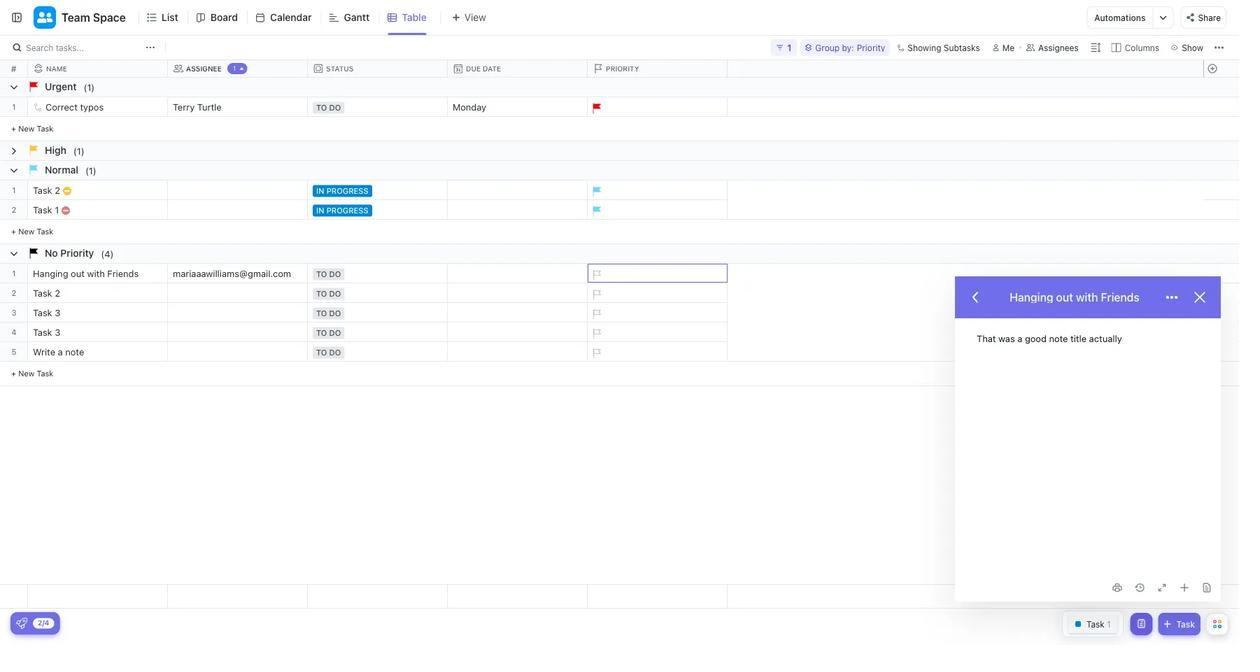 Task type: locate. For each thing, give the bounding box(es) containing it.
1 set priority element from the top
[[586, 265, 607, 286]]

1 horizontal spatial friends
[[1102, 291, 1140, 304]]

2 ‎task from the top
[[33, 288, 52, 299]]

to do cell
[[308, 97, 448, 116], [308, 264, 448, 283], [308, 284, 448, 302], [308, 303, 448, 322], [308, 323, 448, 342], [308, 342, 448, 361]]

new task down the 'write'
[[18, 369, 53, 378]]

do for task 3
[[329, 309, 341, 318]]

automations button
[[1088, 7, 1153, 28]]

press space to select this row. row containing correct typos
[[28, 97, 728, 119]]

0 horizontal spatial out
[[71, 268, 85, 279]]

4 set priority image from the top
[[586, 343, 607, 364]]

with down (4) in the top of the page
[[87, 268, 105, 279]]

new
[[18, 124, 35, 133], [18, 227, 35, 236], [18, 369, 35, 378]]

0 vertical spatial ‎task
[[33, 205, 52, 215]]

6 to from the top
[[316, 348, 327, 357]]

assignee
[[186, 64, 222, 72]]

to do for task 3
[[316, 309, 341, 318]]

1 in progress cell from the top
[[308, 181, 448, 200]]

a right was at the right of the page
[[1018, 334, 1023, 344]]

no priority cell
[[0, 244, 1239, 263]]

to do
[[316, 103, 341, 112], [316, 270, 341, 279], [316, 289, 341, 299], [316, 309, 341, 318], [316, 329, 341, 338], [316, 348, 341, 357]]

0 vertical spatial in progress cell
[[308, 181, 448, 200]]

4 do from the top
[[329, 309, 341, 318]]

out
[[71, 268, 85, 279], [1057, 291, 1074, 304]]

to do for hanging out with friends
[[316, 270, 341, 279]]

3 do from the top
[[329, 289, 341, 299]]

1 ‎task from the top
[[33, 205, 52, 215]]

task 3
[[33, 308, 60, 318], [33, 327, 60, 338]]

3 set priority element from the top
[[586, 304, 607, 325]]

0 vertical spatial (1)
[[84, 82, 95, 92]]

1 vertical spatial in
[[316, 206, 325, 215]]

turtle
[[197, 102, 222, 112]]

0 horizontal spatial hanging
[[33, 268, 68, 279]]

to for write a note
[[316, 348, 327, 357]]

1 vertical spatial task 3
[[33, 327, 60, 338]]

showing subtasks button
[[893, 39, 985, 56]]

name
[[46, 64, 67, 72]]

to for ‎task 2
[[316, 289, 327, 299]]

(1) right high on the top
[[73, 146, 84, 156]]

in
[[316, 187, 325, 196], [316, 206, 325, 215]]

5 to do from the top
[[316, 329, 341, 338]]

‎task 2
[[33, 288, 60, 299]]

task 3 up the 'write'
[[33, 327, 60, 338]]

2 new task from the top
[[18, 227, 53, 236]]

new task down ‎task 1
[[18, 227, 53, 236]]

2 down normal
[[55, 185, 60, 196]]

priority inside dropdown button
[[606, 64, 640, 72]]

2 for 1
[[12, 205, 16, 214]]

title
[[1071, 334, 1087, 344]]

hanging
[[33, 268, 68, 279], [1010, 291, 1054, 304]]

a inside row
[[58, 347, 63, 357]]

priority right no
[[60, 247, 94, 259]]

1 new task from the top
[[18, 124, 53, 133]]

2 left ‎task 1
[[12, 205, 16, 214]]

0 horizontal spatial priority
[[60, 247, 94, 259]]

1 vertical spatial new task
[[18, 227, 53, 236]]

1 vertical spatial ‎task
[[33, 288, 52, 299]]

in for task 2
[[316, 187, 325, 196]]

showing subtasks
[[908, 43, 981, 53]]

friends down (4) in the top of the page
[[107, 268, 139, 279]]

space
[[93, 11, 126, 24]]

press space to select this row. row containing ‎task 2
[[28, 284, 728, 305]]

in progress cell for task 2
[[308, 181, 448, 200]]

set priority element
[[586, 265, 607, 286], [586, 284, 607, 305], [586, 304, 607, 325], [586, 323, 607, 344], [586, 343, 607, 364]]

in progress cell for ‎task 1
[[308, 200, 448, 219]]

2 in from the top
[[316, 206, 325, 215]]

press space to select this row. row containing hanging out with friends
[[28, 264, 728, 286]]

priority up urgent cell
[[606, 64, 640, 72]]

0 vertical spatial out
[[71, 268, 85, 279]]

0 horizontal spatial friends
[[107, 268, 139, 279]]

2 to do cell from the top
[[308, 264, 448, 283]]

2 to do from the top
[[316, 270, 341, 279]]

1 horizontal spatial hanging
[[1010, 291, 1054, 304]]

0 vertical spatial new task
[[18, 124, 53, 133]]

2 down no
[[55, 288, 60, 299]]

1 button
[[771, 39, 798, 56]]

group by: priority
[[816, 43, 886, 53]]

0 horizontal spatial with
[[87, 268, 105, 279]]

by:
[[843, 43, 855, 53]]

4 to do cell from the top
[[308, 303, 448, 322]]

dropdown menu image
[[448, 585, 587, 608]]

1 vertical spatial a
[[58, 347, 63, 357]]

write
[[33, 347, 55, 357]]

1 vertical spatial out
[[1057, 291, 1074, 304]]

6 do from the top
[[329, 348, 341, 357]]

0 horizontal spatial a
[[58, 347, 63, 357]]

row group
[[0, 78, 28, 386], [0, 78, 1239, 386], [28, 78, 728, 386], [1204, 78, 1239, 386]]

‎task
[[33, 205, 52, 215], [33, 288, 52, 299]]

to for hanging out with friends
[[316, 270, 327, 279]]

to do for ‎task 2
[[316, 289, 341, 299]]

0 vertical spatial priority
[[857, 43, 886, 53]]

6 to do from the top
[[316, 348, 341, 357]]

Search tasks... text field
[[26, 38, 142, 57]]

(1) inside urgent cell
[[84, 82, 95, 92]]

to do cell for task 3
[[308, 303, 448, 322]]

note
[[1050, 334, 1069, 344], [65, 347, 84, 357]]

task
[[37, 124, 53, 133], [33, 185, 52, 196], [37, 227, 53, 236], [33, 308, 52, 318], [33, 327, 52, 338], [37, 369, 53, 378], [1177, 620, 1196, 629]]

1 vertical spatial priority
[[606, 64, 640, 72]]

that
[[977, 334, 997, 344]]

(1) inside normal cell
[[85, 165, 96, 176]]

2 vertical spatial new task
[[18, 369, 53, 378]]

assignees
[[1039, 43, 1079, 53]]

a right the 'write'
[[58, 347, 63, 357]]

1 vertical spatial progress
[[327, 206, 369, 215]]

list
[[162, 12, 178, 23]]

0 vertical spatial friends
[[107, 268, 139, 279]]

1 vertical spatial in progress cell
[[308, 200, 448, 219]]

columns button
[[1108, 39, 1167, 56]]

1 vertical spatial new
[[18, 227, 35, 236]]

out up title
[[1057, 291, 1074, 304]]

2 set priority element from the top
[[586, 284, 607, 305]]

cell
[[168, 181, 308, 200], [448, 181, 588, 200], [168, 200, 308, 219], [448, 200, 588, 219], [448, 264, 588, 283], [168, 284, 308, 302], [448, 284, 588, 302], [168, 303, 308, 322], [448, 303, 588, 322], [168, 323, 308, 342], [448, 323, 588, 342], [168, 342, 308, 361], [448, 342, 588, 361]]

3 new from the top
[[18, 369, 35, 378]]

with
[[87, 268, 105, 279], [1077, 291, 1099, 304]]

high
[[45, 145, 66, 156]]

terry turtle cell
[[168, 97, 308, 116]]

priority right by:
[[857, 43, 886, 53]]

1 vertical spatial in progress
[[316, 206, 369, 215]]

2 progress from the top
[[327, 206, 369, 215]]

hanging up good
[[1010, 291, 1054, 304]]

set priority image
[[586, 265, 607, 286], [586, 304, 607, 325], [586, 323, 607, 344], [586, 343, 607, 364]]

1 vertical spatial hanging
[[1010, 291, 1054, 304]]

0 vertical spatial progress
[[327, 187, 369, 196]]

priority inside cell
[[60, 247, 94, 259]]

a
[[1018, 334, 1023, 344], [58, 347, 63, 357]]

1 vertical spatial note
[[65, 347, 84, 357]]

hanging out with friends down no priority
[[33, 268, 139, 279]]

actually
[[1090, 334, 1123, 344]]

2 vertical spatial (1)
[[85, 165, 96, 176]]

gantt link
[[344, 0, 375, 35]]

0 vertical spatial in
[[316, 187, 325, 196]]

priority inside group by: priority
[[857, 43, 886, 53]]

mariaaawilliams@gmail.com cell
[[168, 264, 308, 283]]

1 set priority image from the top
[[586, 265, 607, 286]]

do
[[329, 103, 341, 112], [329, 270, 341, 279], [329, 289, 341, 299], [329, 309, 341, 318], [329, 329, 341, 338], [329, 348, 341, 357]]

do for hanging out with friends
[[329, 270, 341, 279]]

1 vertical spatial friends
[[1102, 291, 1140, 304]]

do for write a note
[[329, 348, 341, 357]]

1 in progress from the top
[[316, 187, 369, 196]]

3 new task from the top
[[18, 369, 53, 378]]

new task
[[18, 124, 53, 133], [18, 227, 53, 236], [18, 369, 53, 378]]

4 to from the top
[[316, 309, 327, 318]]

to do cell for hanging out with friends
[[308, 264, 448, 283]]

press space to select this row. row containing 3
[[0, 303, 28, 323]]

press space to select this row. row containing ‎task 1
[[28, 200, 728, 222]]

1 do from the top
[[329, 103, 341, 112]]

0 vertical spatial hanging out with friends
[[33, 268, 139, 279]]

5 to from the top
[[316, 329, 327, 338]]

5 do from the top
[[329, 329, 341, 338]]

0 vertical spatial task 3
[[33, 308, 60, 318]]

name button
[[28, 64, 168, 74]]

progress
[[327, 187, 369, 196], [327, 206, 369, 215]]

no priority
[[45, 247, 94, 259]]

2 in progress from the top
[[316, 206, 369, 215]]

group
[[816, 43, 840, 53]]

status button
[[308, 64, 448, 74]]

friends up actually
[[1102, 291, 1140, 304]]

friends
[[107, 268, 139, 279], [1102, 291, 1140, 304]]

2 new from the top
[[18, 227, 35, 236]]

0 vertical spatial in progress
[[316, 187, 369, 196]]

1 to from the top
[[316, 103, 327, 112]]

hanging out with friends up title
[[1010, 291, 1140, 304]]

to
[[316, 103, 327, 112], [316, 270, 327, 279], [316, 289, 327, 299], [316, 309, 327, 318], [316, 329, 327, 338], [316, 348, 327, 357]]

1 in from the top
[[316, 187, 325, 196]]

2 left ‎task 2
[[12, 288, 16, 298]]

(1) up typos
[[84, 82, 95, 92]]

press space to select this row. row
[[0, 97, 28, 117], [28, 97, 728, 119], [1204, 97, 1239, 117], [0, 181, 28, 200], [28, 181, 728, 202], [1204, 181, 1239, 200], [0, 200, 28, 220], [28, 200, 728, 222], [1204, 200, 1239, 220], [0, 264, 28, 284], [28, 264, 728, 286], [1204, 264, 1239, 284], [0, 284, 28, 303], [28, 284, 728, 305], [1204, 284, 1239, 303], [0, 303, 28, 323], [28, 303, 728, 325], [1204, 303, 1239, 323], [0, 323, 28, 342], [28, 323, 728, 344], [1204, 323, 1239, 342], [0, 342, 28, 362], [28, 342, 728, 364], [1204, 342, 1239, 362], [28, 585, 728, 609], [1204, 585, 1239, 609]]

6 to do cell from the top
[[308, 342, 448, 361]]

monday
[[453, 102, 487, 112]]

2 vertical spatial priority
[[60, 247, 94, 259]]

2
[[55, 185, 60, 196], [12, 205, 16, 214], [55, 288, 60, 299], [12, 288, 16, 298]]

‎task right "5 1"
[[33, 288, 52, 299]]

1 horizontal spatial note
[[1050, 334, 1069, 344]]

1 horizontal spatial priority
[[606, 64, 640, 72]]

2 do from the top
[[329, 270, 341, 279]]

note left title
[[1050, 334, 1069, 344]]

calendar link
[[270, 0, 317, 35]]

note right the 'write'
[[65, 347, 84, 357]]

3 to do from the top
[[316, 289, 341, 299]]

onboarding checklist button image
[[16, 618, 27, 629]]

row group containing urgent
[[0, 78, 1239, 386]]

(1) for high
[[73, 146, 84, 156]]

new task up high on the top
[[18, 124, 53, 133]]

in progress cell
[[308, 181, 448, 200], [308, 200, 448, 219]]

priority button
[[588, 64, 728, 74]]

2 in progress cell from the top
[[308, 200, 448, 219]]

grid
[[0, 60, 1240, 609]]

(1) inside the high cell
[[73, 146, 84, 156]]

2 to from the top
[[316, 270, 327, 279]]

1 vertical spatial (1)
[[73, 146, 84, 156]]

2 vertical spatial new
[[18, 369, 35, 378]]

with up title
[[1077, 291, 1099, 304]]

5 set priority element from the top
[[586, 343, 607, 364]]

calendar
[[270, 12, 312, 23]]

(1) right normal
[[85, 165, 96, 176]]

1 vertical spatial hanging out with friends
[[1010, 291, 1140, 304]]

subtasks
[[944, 43, 981, 53]]

1 horizontal spatial with
[[1077, 291, 1099, 304]]

1 inside assignee "column header"
[[233, 65, 236, 72]]

priority
[[857, 43, 886, 53], [606, 64, 640, 72], [60, 247, 94, 259]]

3 up write a note
[[55, 327, 60, 338]]

0 vertical spatial note
[[1050, 334, 1069, 344]]

hanging up ‎task 2
[[33, 268, 68, 279]]

5
[[12, 347, 16, 356]]

in progress for ‎task 1
[[316, 206, 369, 215]]

(1)
[[84, 82, 95, 92], [73, 146, 84, 156], [85, 165, 96, 176]]

2 for task
[[55, 185, 60, 196]]

hanging out with friends
[[33, 268, 139, 279], [1010, 291, 1140, 304]]

0 vertical spatial with
[[87, 268, 105, 279]]

2 horizontal spatial priority
[[857, 43, 886, 53]]

1 horizontal spatial a
[[1018, 334, 1023, 344]]

0 vertical spatial new
[[18, 124, 35, 133]]

set priority element for write a note
[[586, 343, 607, 364]]

0 horizontal spatial note
[[65, 347, 84, 357]]

that was a good note title actually
[[977, 334, 1123, 344]]

‎task down task 2
[[33, 205, 52, 215]]

2 set priority image from the top
[[586, 304, 607, 325]]

2 for ‎task
[[55, 288, 60, 299]]

(1) for normal
[[85, 165, 96, 176]]

row
[[28, 60, 731, 77]]

4 to do from the top
[[316, 309, 341, 318]]

3
[[55, 308, 60, 318], [12, 308, 16, 317], [55, 327, 60, 338]]

3 to from the top
[[316, 289, 327, 299]]

task 2
[[33, 185, 60, 196]]

normal
[[45, 164, 78, 176]]

in progress
[[316, 187, 369, 196], [316, 206, 369, 215]]

out down no priority
[[71, 268, 85, 279]]

1 progress from the top
[[327, 187, 369, 196]]

task 3 down ‎task 2
[[33, 308, 60, 318]]

in progress for task 2
[[316, 187, 369, 196]]

3 to do cell from the top
[[308, 284, 448, 302]]

terry
[[173, 102, 195, 112]]



Task type: describe. For each thing, give the bounding box(es) containing it.
1 to do cell from the top
[[308, 97, 448, 116]]

‎task for ‎task 2
[[33, 288, 52, 299]]

terry turtle
[[173, 102, 222, 112]]

0 vertical spatial hanging
[[33, 268, 68, 279]]

automations
[[1095, 13, 1146, 22]]

3 down ‎task 2
[[55, 308, 60, 318]]

team space
[[62, 11, 126, 24]]

view button
[[441, 9, 491, 26]]

due date column header
[[448, 60, 591, 77]]

set priority element for hanging out with friends
[[586, 265, 607, 286]]

press space to select this row. row containing task 2
[[28, 181, 728, 202]]

3 up 5
[[12, 308, 16, 317]]

list link
[[162, 0, 184, 35]]

to do cell for write a note
[[308, 342, 448, 361]]

due date button
[[448, 64, 588, 74]]

note inside press space to select this row. row
[[65, 347, 84, 357]]

4 set priority element from the top
[[586, 323, 607, 344]]

‎task for ‎task 1
[[33, 205, 52, 215]]

5 1
[[12, 269, 16, 356]]

with inside press space to select this row. row
[[87, 268, 105, 279]]

1 task 3 from the top
[[33, 308, 60, 318]]

1 inside dropdown button
[[788, 42, 792, 53]]

show button
[[1167, 39, 1208, 56]]

no
[[45, 247, 58, 259]]

press space to select this row. row containing write a note
[[28, 342, 728, 364]]

me
[[1003, 43, 1015, 53]]

set priority element for task 3
[[586, 304, 607, 325]]

(4)
[[101, 249, 114, 259]]

showing
[[908, 43, 942, 53]]

priority column header
[[588, 60, 731, 77]]

in for ‎task 1
[[316, 206, 325, 215]]

share button
[[1181, 6, 1227, 29]]

to do cell for ‎task 2
[[308, 284, 448, 302]]

board link
[[211, 0, 244, 35]]

status
[[326, 64, 354, 72]]

2 task 3 from the top
[[33, 327, 60, 338]]

me button
[[988, 39, 1021, 56]]

normal cell
[[0, 161, 1239, 180]]

correct typos
[[46, 102, 104, 112]]

name column header
[[28, 60, 171, 77]]

typos
[[80, 102, 104, 112]]

row group containing 1 2 2 3 1
[[0, 78, 28, 386]]

write a note
[[33, 347, 84, 357]]

show
[[1183, 43, 1204, 53]]

1 horizontal spatial hanging out with friends
[[1010, 291, 1140, 304]]

progress for 1
[[327, 206, 369, 215]]

1 horizontal spatial out
[[1057, 291, 1074, 304]]

user friends image
[[37, 11, 53, 24]]

team
[[62, 11, 90, 24]]

assignee column header
[[168, 60, 311, 77]]

date
[[483, 65, 501, 73]]

‎task 1
[[33, 205, 59, 215]]

set priority element for ‎task 2
[[586, 284, 607, 305]]

was
[[999, 334, 1016, 344]]

due
[[466, 65, 481, 73]]

3 set priority image from the top
[[586, 323, 607, 344]]

status column header
[[308, 60, 451, 77]]

row group containing correct typos
[[28, 78, 728, 386]]

onboarding checklist button element
[[16, 618, 27, 629]]

correct
[[46, 102, 78, 112]]

good
[[1026, 334, 1047, 344]]

table link
[[402, 0, 432, 35]]

high cell
[[0, 141, 1239, 160]]

set priority image for hanging out with friends
[[586, 265, 607, 286]]

monday cell
[[448, 97, 588, 116]]

5 to do cell from the top
[[308, 323, 448, 342]]

(1) for urgent
[[84, 82, 95, 92]]

board
[[211, 12, 238, 23]]

1 inside "5 1"
[[12, 269, 16, 278]]

1 to do from the top
[[316, 103, 341, 112]]

view
[[465, 12, 486, 23]]

set priority image
[[586, 284, 607, 305]]

2/4
[[38, 619, 49, 627]]

share
[[1199, 13, 1222, 23]]

tasks...
[[56, 43, 84, 53]]

out inside row group
[[71, 268, 85, 279]]

columns
[[1126, 43, 1160, 53]]

set priority image for task 3
[[586, 304, 607, 325]]

grid containing urgent
[[0, 60, 1240, 609]]

search tasks...
[[26, 43, 84, 53]]

mariaaawilliams@gmail.com
[[173, 268, 291, 279]]

assignees button
[[1021, 39, 1086, 56]]

urgent
[[45, 81, 77, 92]]

due date
[[466, 65, 501, 73]]

1 2 2 3 1
[[12, 102, 16, 317]]

progress for 2
[[327, 187, 369, 196]]

team space button
[[56, 2, 126, 33]]

#
[[11, 64, 16, 74]]

gantt
[[344, 12, 370, 23]]

do for ‎task 2
[[329, 289, 341, 299]]

1 new from the top
[[18, 124, 35, 133]]

table
[[402, 12, 427, 23]]

urgent cell
[[0, 78, 1239, 97]]

row containing name
[[28, 60, 731, 77]]

press space to select this row. row containing 5
[[0, 342, 28, 362]]

1 vertical spatial with
[[1077, 291, 1099, 304]]

to do for write a note
[[316, 348, 341, 357]]

to for task 3
[[316, 309, 327, 318]]

search
[[26, 43, 53, 53]]

0 vertical spatial a
[[1018, 334, 1023, 344]]

0 horizontal spatial hanging out with friends
[[33, 268, 139, 279]]

set priority image for write a note
[[586, 343, 607, 364]]



Task type: vqa. For each thing, say whether or not it's contained in the screenshot.
Urgent
yes



